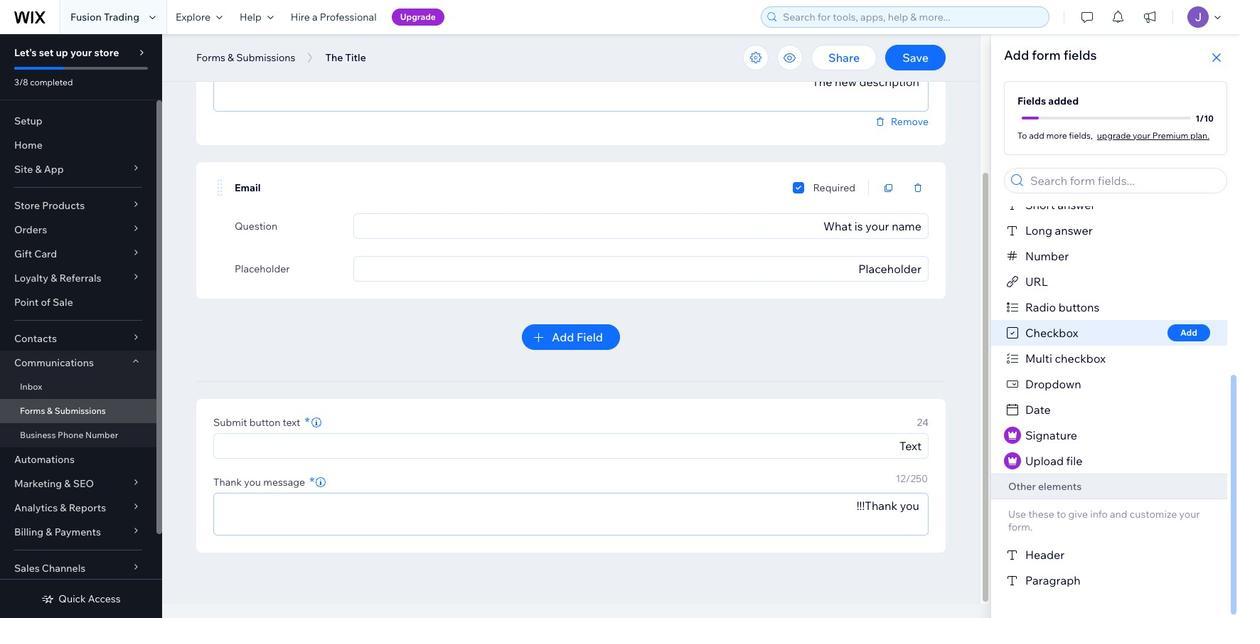 Task type: vqa. For each thing, say whether or not it's contained in the screenshot.
(10%)
no



Task type: locate. For each thing, give the bounding box(es) containing it.
* right 'text'
[[305, 414, 310, 430]]

help
[[240, 11, 262, 23]]

0 vertical spatial /
[[900, 48, 905, 61]]

analytics
[[14, 502, 58, 514]]

2 horizontal spatial /
[[1201, 113, 1205, 123]]

forms & submissions down help
[[196, 51, 296, 64]]

fields
[[1064, 47, 1098, 63]]

0 vertical spatial forms & submissions
[[196, 51, 296, 64]]

* for submit button text *
[[305, 414, 310, 430]]

orders button
[[0, 218, 157, 242]]

& inside button
[[228, 51, 234, 64]]

sales channels button
[[0, 556, 157, 581]]

your right "up"
[[70, 46, 92, 59]]

add field
[[552, 330, 603, 344]]

loyalty & referrals button
[[0, 266, 157, 290]]

submissions inside button
[[236, 51, 296, 64]]

& left the description
[[228, 51, 234, 64]]

3/8 completed
[[14, 77, 73, 88]]

your inside use these to give info and customize your form.
[[1180, 508, 1201, 521]]

submissions inside 'link'
[[55, 406, 106, 416]]

1 vertical spatial answer
[[1056, 223, 1093, 238]]

e.g., Thanks for submitting! text field
[[214, 494, 929, 535]]

use these to give info and customize your form.
[[1009, 508, 1201, 534]]

setup
[[14, 115, 43, 127]]

add inside button
[[1181, 327, 1198, 338]]

0 horizontal spatial number
[[85, 430, 118, 440]]

None checkbox
[[794, 179, 805, 196]]

business phone number
[[20, 430, 118, 440]]

site
[[14, 163, 33, 176]]

set
[[39, 46, 54, 59]]

number down long
[[1026, 249, 1070, 263]]

access
[[88, 593, 121, 606]]

2 vertical spatial your
[[1180, 508, 1201, 521]]

* for thank you message *
[[310, 474, 315, 490]]

& for billing & payments popup button
[[46, 526, 52, 539]]

forms
[[196, 51, 226, 64], [20, 406, 45, 416]]

added
[[1049, 95, 1080, 107]]

add form fields
[[1005, 47, 1098, 63]]

add for add
[[1181, 327, 1198, 338]]

submissions down help button
[[236, 51, 296, 64]]

1 horizontal spatial number
[[1026, 249, 1070, 263]]

2 vertical spatial /
[[906, 472, 911, 485]]

help button
[[231, 0, 282, 34]]

2 horizontal spatial your
[[1180, 508, 1201, 521]]

add inside 'button'
[[552, 330, 575, 344]]

10
[[1205, 113, 1215, 123]]

1 horizontal spatial /
[[906, 472, 911, 485]]

Add a short description... text field
[[214, 70, 929, 111]]

1 vertical spatial submissions
[[55, 406, 106, 416]]

0 vertical spatial *
[[305, 414, 310, 430]]

form
[[213, 52, 238, 65]]

description
[[240, 52, 293, 65]]

the title button
[[318, 47, 373, 68]]

seo
[[73, 477, 94, 490]]

forms inside forms & submissions 'link'
[[20, 406, 45, 416]]

the
[[326, 51, 343, 64]]

& right the site
[[35, 163, 42, 176]]

Add placeholder text… field
[[358, 257, 924, 281]]

& right billing
[[46, 526, 52, 539]]

plan.
[[1191, 130, 1210, 141]]

1 vertical spatial *
[[310, 474, 315, 490]]

fields
[[1018, 95, 1047, 107]]

0 horizontal spatial /
[[900, 48, 905, 61]]

0 horizontal spatial add
[[552, 330, 575, 344]]

answer down the short answer
[[1056, 223, 1093, 238]]

answer up long answer
[[1058, 198, 1096, 212]]

0 vertical spatial your
[[70, 46, 92, 59]]

& left seo
[[64, 477, 71, 490]]

submit button text *
[[213, 414, 310, 430]]

& right loyalty
[[51, 272, 57, 285]]

radio
[[1026, 300, 1057, 315]]

sale
[[53, 296, 73, 309]]

&
[[228, 51, 234, 64], [35, 163, 42, 176], [51, 272, 57, 285], [47, 406, 53, 416], [64, 477, 71, 490], [60, 502, 67, 514], [46, 526, 52, 539]]

submissions for forms & submissions button
[[236, 51, 296, 64]]

0 vertical spatial answer
[[1058, 198, 1096, 212]]

submissions down inbox 'link'
[[55, 406, 106, 416]]

multi checkbox
[[1026, 352, 1106, 366]]

upload file
[[1026, 454, 1083, 468]]

other
[[1009, 480, 1037, 493]]

forms & submissions inside button
[[196, 51, 296, 64]]

1 vertical spatial /
[[1201, 113, 1205, 123]]

number right phone
[[85, 430, 118, 440]]

multi
[[1026, 352, 1053, 366]]

short answer
[[1026, 198, 1096, 212]]

and
[[1111, 508, 1128, 521]]

home link
[[0, 133, 157, 157]]

your right customize
[[1180, 508, 1201, 521]]

& inside dropdown button
[[60, 502, 67, 514]]

text
[[283, 416, 301, 429]]

submit
[[213, 416, 247, 429]]

upgrade
[[1098, 130, 1132, 141]]

& inside 'link'
[[47, 406, 53, 416]]

1 vertical spatial number
[[85, 430, 118, 440]]

0 horizontal spatial submissions
[[55, 406, 106, 416]]

marketing & seo
[[14, 477, 94, 490]]

customize
[[1130, 508, 1178, 521]]

channels
[[42, 562, 86, 575]]

1 horizontal spatial submissions
[[236, 51, 296, 64]]

2 horizontal spatial add
[[1181, 327, 1198, 338]]

/
[[900, 48, 905, 61], [1201, 113, 1205, 123], [906, 472, 911, 485]]

1 vertical spatial forms & submissions
[[20, 406, 106, 416]]

form description
[[213, 52, 293, 65]]

0 vertical spatial forms
[[196, 51, 226, 64]]

add
[[1005, 47, 1030, 63], [1181, 327, 1198, 338], [552, 330, 575, 344]]

* right 'message'
[[310, 474, 315, 490]]

add field button
[[522, 324, 620, 350]]

forms for forms & submissions 'link'
[[20, 406, 45, 416]]

1 vertical spatial your
[[1134, 130, 1151, 141]]

forms & submissions for forms & submissions 'link'
[[20, 406, 106, 416]]

billing & payments
[[14, 526, 101, 539]]

submissions
[[236, 51, 296, 64], [55, 406, 106, 416]]

let's
[[14, 46, 37, 59]]

forms inside forms & submissions button
[[196, 51, 226, 64]]

0 horizontal spatial forms & submissions
[[20, 406, 106, 416]]

upload
[[1026, 454, 1064, 468]]

1 horizontal spatial add
[[1005, 47, 1030, 63]]

a
[[312, 11, 318, 23]]

Search for tools, apps, help & more... field
[[779, 7, 1045, 27]]

Type your question here... field
[[358, 214, 924, 238]]

0 vertical spatial submissions
[[236, 51, 296, 64]]

you
[[244, 476, 261, 489]]

0 vertical spatial number
[[1026, 249, 1070, 263]]

0 horizontal spatial forms
[[20, 406, 45, 416]]

/ for 19
[[900, 48, 905, 61]]

explore
[[176, 11, 211, 23]]

forms & submissions inside 'link'
[[20, 406, 106, 416]]

point
[[14, 296, 39, 309]]

business phone number link
[[0, 423, 157, 448]]

professional
[[320, 11, 377, 23]]

& left reports
[[60, 502, 67, 514]]

gift card button
[[0, 242, 157, 266]]

save button
[[886, 45, 946, 70]]

& up the business
[[47, 406, 53, 416]]

analytics & reports
[[14, 502, 106, 514]]

communications
[[14, 356, 94, 369]]

1 horizontal spatial forms
[[196, 51, 226, 64]]

automations
[[14, 453, 75, 466]]

forms & submissions up business phone number
[[20, 406, 106, 416]]

paragraph
[[1026, 574, 1081, 588]]

0 horizontal spatial your
[[70, 46, 92, 59]]

1 horizontal spatial forms & submissions
[[196, 51, 296, 64]]

title
[[345, 51, 366, 64]]

forms down explore
[[196, 51, 226, 64]]

up
[[56, 46, 68, 59]]

loyalty
[[14, 272, 48, 285]]

1 vertical spatial forms
[[20, 406, 45, 416]]

orders
[[14, 223, 47, 236]]

long
[[1026, 223, 1053, 238]]

communications button
[[0, 351, 157, 375]]

date
[[1026, 403, 1051, 417]]

24
[[918, 416, 929, 429]]

1 / 10
[[1196, 113, 1215, 123]]

your right upgrade
[[1134, 130, 1151, 141]]

number
[[1026, 249, 1070, 263], [85, 430, 118, 440]]

& inside dropdown button
[[51, 272, 57, 285]]

forms down "inbox"
[[20, 406, 45, 416]]



Task type: describe. For each thing, give the bounding box(es) containing it.
header
[[1026, 548, 1065, 562]]

checkbox
[[1056, 352, 1106, 366]]

inbox
[[20, 381, 42, 392]]

signature
[[1026, 428, 1078, 443]]

add
[[1030, 130, 1045, 141]]

point of sale link
[[0, 290, 157, 315]]

3/8
[[14, 77, 28, 88]]

19 / 1000
[[890, 48, 929, 61]]

store products button
[[0, 194, 157, 218]]

analytics & reports button
[[0, 496, 157, 520]]

button
[[250, 416, 281, 429]]

checkbox
[[1026, 326, 1079, 340]]

12
[[896, 472, 906, 485]]

use
[[1009, 508, 1027, 521]]

to
[[1057, 508, 1067, 521]]

long answer
[[1026, 223, 1093, 238]]

marketing
[[14, 477, 62, 490]]

gift
[[14, 248, 32, 260]]

site & app button
[[0, 157, 157, 181]]

answer for short answer
[[1058, 198, 1096, 212]]

Search form fields... field
[[1027, 169, 1223, 193]]

e.g., Submit field
[[218, 434, 924, 458]]

& for forms & submissions button
[[228, 51, 234, 64]]

add for add field
[[552, 330, 575, 344]]

submissions for forms & submissions 'link'
[[55, 406, 106, 416]]

store
[[94, 46, 119, 59]]

your inside sidebar element
[[70, 46, 92, 59]]

quick access button
[[42, 593, 121, 606]]

& for site & app popup button
[[35, 163, 42, 176]]

/ for 12
[[906, 472, 911, 485]]

store
[[14, 199, 40, 212]]

payments
[[55, 526, 101, 539]]

19
[[890, 48, 900, 61]]

short
[[1026, 198, 1056, 212]]

business
[[20, 430, 56, 440]]

& for 'loyalty & referrals' dropdown button
[[51, 272, 57, 285]]

share
[[829, 51, 860, 65]]

upgrade button
[[392, 9, 445, 26]]

email
[[235, 181, 261, 194]]

add for add form fields
[[1005, 47, 1030, 63]]

upgrade
[[400, 11, 436, 22]]

& for marketing & seo popup button
[[64, 477, 71, 490]]

field
[[577, 330, 603, 344]]

sales
[[14, 562, 40, 575]]

of
[[41, 296, 50, 309]]

forms for forms & submissions button
[[196, 51, 226, 64]]

& for analytics & reports dropdown button
[[60, 502, 67, 514]]

upgrade your premium plan. button
[[1098, 129, 1210, 142]]

info
[[1091, 508, 1108, 521]]

radio buttons
[[1026, 300, 1100, 315]]

share button
[[812, 45, 877, 70]]

hire a professional link
[[282, 0, 385, 34]]

1000
[[905, 48, 929, 61]]

buttons
[[1059, 300, 1100, 315]]

point of sale
[[14, 296, 73, 309]]

/ for 1
[[1201, 113, 1205, 123]]

forms & submissions for forms & submissions button
[[196, 51, 296, 64]]

card
[[34, 248, 57, 260]]

give
[[1069, 508, 1089, 521]]

12 / 250
[[896, 472, 929, 485]]

answer for long answer
[[1056, 223, 1093, 238]]

& for forms & submissions 'link'
[[47, 406, 53, 416]]

remove button
[[874, 115, 929, 128]]

let's set up your store
[[14, 46, 119, 59]]

marketing & seo button
[[0, 472, 157, 496]]

1
[[1196, 113, 1201, 123]]

number inside sidebar element
[[85, 430, 118, 440]]

completed
[[30, 77, 73, 88]]

billing
[[14, 526, 44, 539]]

store products
[[14, 199, 85, 212]]

url
[[1026, 275, 1049, 289]]

fields,
[[1070, 130, 1094, 141]]

required
[[814, 181, 856, 194]]

inbox link
[[0, 375, 157, 399]]

elements
[[1039, 480, 1082, 493]]

sidebar element
[[0, 34, 162, 618]]

1 horizontal spatial your
[[1134, 130, 1151, 141]]

premium
[[1153, 130, 1189, 141]]

reports
[[69, 502, 106, 514]]

form.
[[1009, 521, 1033, 534]]

app
[[44, 163, 64, 176]]

question
[[235, 220, 278, 233]]

add button
[[1168, 324, 1211, 342]]

contacts button
[[0, 327, 157, 351]]

placeholder
[[235, 263, 290, 275]]

the title
[[326, 51, 366, 64]]

250
[[911, 472, 929, 485]]

site & app
[[14, 163, 64, 176]]

products
[[42, 199, 85, 212]]

sales channels
[[14, 562, 86, 575]]

file
[[1067, 454, 1083, 468]]



